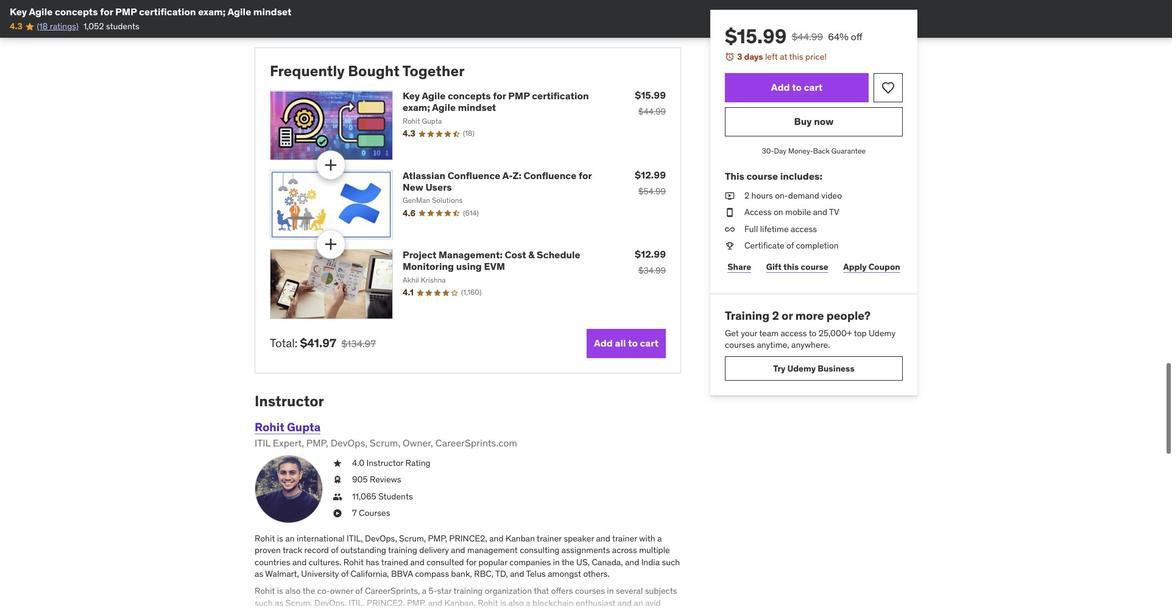Task type: locate. For each thing, give the bounding box(es) containing it.
reviews
[[370, 474, 401, 485]]

xsmall image left the 7
[[333, 508, 342, 520]]

such
[[662, 557, 680, 568], [255, 598, 273, 606]]

access down mobile
[[791, 223, 817, 234]]

1 vertical spatial prince2,
[[367, 598, 405, 606]]

as down walmart,
[[275, 598, 284, 606]]

try udemy business
[[773, 363, 855, 374]]

0 horizontal spatial courses
[[575, 586, 605, 597]]

in
[[553, 557, 560, 568], [607, 586, 614, 597]]

confluence left "a-"
[[448, 169, 501, 181]]

apply coupon
[[844, 261, 901, 272]]

25,000+
[[819, 328, 852, 339]]

1 vertical spatial add
[[594, 337, 613, 349]]

key
[[10, 5, 27, 18], [403, 90, 420, 102]]

scrum, up delivery
[[399, 533, 426, 544]]

itil,
[[347, 533, 363, 544], [349, 598, 365, 606]]

4.0 instructor rating
[[352, 457, 431, 468]]

0 horizontal spatial the
[[303, 586, 315, 597]]

exam; for key agile concepts for pmp certification exam; agile mindset rohit gupta
[[403, 101, 430, 114]]

exam; for key agile concepts for pmp certification exam; agile mindset
[[198, 5, 226, 18]]

as down countries
[[255, 569, 263, 580]]

udemy right try
[[788, 363, 816, 374]]

has
[[366, 557, 379, 568]]

careersprints,
[[365, 586, 420, 597]]

0 horizontal spatial $44.99
[[638, 106, 666, 117]]

$54.99
[[639, 186, 666, 197]]

1 vertical spatial scrum,
[[399, 533, 426, 544]]

courses up "enthusiast"
[[575, 586, 605, 597]]

0 vertical spatial xsmall image
[[725, 190, 735, 202]]

1 vertical spatial concepts
[[448, 90, 491, 102]]

to inside button
[[628, 337, 638, 349]]

0 vertical spatial $12.99
[[635, 169, 666, 181]]

an up track
[[285, 533, 295, 544]]

3 days left at this price!
[[737, 51, 827, 62]]

xsmall image left access
[[725, 207, 735, 219]]

1 vertical spatial courses
[[575, 586, 605, 597]]

as
[[255, 569, 263, 580], [275, 598, 284, 606]]

trainer up 'across'
[[612, 533, 637, 544]]

1 vertical spatial 4.3
[[403, 128, 416, 139]]

gupta up the expert,
[[287, 420, 321, 434]]

1 horizontal spatial as
[[275, 598, 284, 606]]

0 horizontal spatial certification
[[139, 5, 196, 18]]

30-day money-back guarantee
[[762, 146, 866, 155]]

together
[[402, 62, 465, 81]]

0 vertical spatial pmp,
[[306, 437, 328, 449]]

instructor up reviews
[[367, 457, 404, 468]]

access
[[791, 223, 817, 234], [781, 328, 807, 339]]

$12.99 up $34.99
[[635, 248, 666, 260]]

to up anywhere.
[[809, 328, 817, 339]]

course down completion
[[801, 261, 829, 272]]

0 horizontal spatial cart
[[640, 337, 659, 349]]

0 horizontal spatial pmp
[[115, 5, 137, 18]]

1 vertical spatial training
[[454, 586, 483, 597]]

$41.97
[[300, 336, 336, 351]]

pmp inside key agile concepts for pmp certification exam; agile mindset rohit gupta
[[508, 90, 530, 102]]

0 horizontal spatial gupta
[[287, 420, 321, 434]]

devops, for gupta
[[331, 437, 367, 449]]

0 vertical spatial in
[[553, 557, 560, 568]]

more
[[796, 308, 824, 323]]

and right td,
[[510, 569, 524, 580]]

0 horizontal spatial as
[[255, 569, 263, 580]]

add for add all to cart
[[594, 337, 613, 349]]

1 $12.99 from the top
[[635, 169, 666, 181]]

udemy right top
[[869, 328, 896, 339]]

1 horizontal spatial to
[[792, 81, 802, 93]]

this right gift
[[784, 261, 799, 272]]

2 trainer from the left
[[612, 533, 637, 544]]

the up amongst
[[562, 557, 574, 568]]

1 horizontal spatial gupta
[[422, 116, 442, 125]]

training
[[388, 545, 417, 556], [454, 586, 483, 597]]

the
[[562, 557, 574, 568], [303, 586, 315, 597]]

xsmall image up share
[[725, 240, 735, 252]]

concepts up (18)
[[448, 90, 491, 102]]

for inside the atlassian confluence a-z: confluence for new users genman solutions
[[579, 169, 592, 181]]

2 vertical spatial devops,
[[314, 598, 347, 606]]

concepts up ratings)
[[55, 5, 98, 18]]

0 vertical spatial 2
[[745, 190, 750, 201]]

is up track
[[277, 533, 283, 544]]

$15.99 for $15.99 $44.99 64% off
[[725, 24, 787, 49]]

also down walmart,
[[285, 586, 301, 597]]

and up management
[[489, 533, 504, 544]]

7 courses
[[352, 508, 390, 519]]

cart inside button
[[640, 337, 659, 349]]

add inside add to cart button
[[771, 81, 790, 93]]

devops, up the outstanding
[[365, 533, 397, 544]]

owner,
[[403, 437, 433, 449]]

add inside add all to cart button
[[594, 337, 613, 349]]

0 horizontal spatial exam;
[[198, 5, 226, 18]]

wishlist image
[[881, 80, 896, 95]]

gupta down together
[[422, 116, 442, 125]]

1 horizontal spatial prince2,
[[449, 533, 487, 544]]

rohit down organization
[[478, 598, 498, 606]]

0 vertical spatial prince2,
[[449, 533, 487, 544]]

4.0
[[352, 457, 365, 468]]

1 vertical spatial exam;
[[403, 101, 430, 114]]

get
[[725, 328, 739, 339]]

confluence right z:
[[524, 169, 577, 181]]

30-
[[762, 146, 774, 155]]

$12.99 up $54.99
[[635, 169, 666, 181]]

1 vertical spatial instructor
[[367, 457, 404, 468]]

is down walmart,
[[277, 586, 283, 597]]

2 vertical spatial xsmall image
[[333, 508, 342, 520]]

1 horizontal spatial cart
[[804, 81, 823, 93]]

2 vertical spatial is
[[500, 598, 506, 606]]

this right at
[[790, 51, 804, 62]]

in up "enthusiast"
[[607, 586, 614, 597]]

1 vertical spatial $15.99
[[635, 89, 666, 101]]

1 vertical spatial as
[[275, 598, 284, 606]]

scrum, up 4.0 instructor rating
[[370, 437, 400, 449]]

0 vertical spatial pmp
[[115, 5, 137, 18]]

trainer up consulting
[[537, 533, 562, 544]]

mobile
[[786, 207, 811, 218]]

2 hours on-demand video
[[745, 190, 842, 201]]

day
[[774, 146, 787, 155]]

monitoring
[[403, 260, 454, 273]]

telus
[[526, 569, 546, 580]]

courses down get
[[725, 340, 755, 351]]

1 horizontal spatial certification
[[532, 90, 589, 102]]

0 vertical spatial such
[[662, 557, 680, 568]]

1 horizontal spatial concepts
[[448, 90, 491, 102]]

0 horizontal spatial udemy
[[788, 363, 816, 374]]

or
[[782, 308, 793, 323]]

access down or
[[781, 328, 807, 339]]

0 vertical spatial also
[[285, 586, 301, 597]]

exam; inside key agile concepts for pmp certification exam; agile mindset rohit gupta
[[403, 101, 430, 114]]

add left all
[[594, 337, 613, 349]]

pmp, inside rohit gupta itil expert, pmp, devops, scrum, owner, careersprints.com
[[306, 437, 328, 449]]

prince2, down careersprints,
[[367, 598, 405, 606]]

0 vertical spatial add
[[771, 81, 790, 93]]

td,
[[495, 569, 508, 580]]

prince2, up management
[[449, 533, 487, 544]]

1 vertical spatial access
[[781, 328, 807, 339]]

key for key agile concepts for pmp certification exam; agile mindset
[[10, 5, 27, 18]]

0 vertical spatial exam;
[[198, 5, 226, 18]]

to inside training 2 or more people? get your team access to 25,000+ top udemy courses anytime, anywhere.
[[809, 328, 817, 339]]

scrum, down walmart,
[[286, 598, 312, 606]]

xsmall image left full
[[725, 223, 735, 235]]

1 vertical spatial key
[[403, 90, 420, 102]]

0 vertical spatial $44.99
[[792, 30, 823, 43]]

0 vertical spatial key
[[10, 5, 27, 18]]

mindset inside key agile concepts for pmp certification exam; agile mindset rohit gupta
[[458, 101, 496, 114]]

rohit gupta image
[[255, 455, 323, 523]]

0 vertical spatial gupta
[[422, 116, 442, 125]]

xsmall image left the 4.0 on the left of the page
[[333, 457, 342, 469]]

xsmall image down this
[[725, 190, 735, 202]]

mindset for key agile concepts for pmp certification exam; agile mindset
[[253, 5, 292, 18]]

demand
[[788, 190, 820, 201]]

1 horizontal spatial pmp
[[508, 90, 530, 102]]

for
[[100, 5, 113, 18], [493, 90, 506, 102], [579, 169, 592, 181], [466, 557, 477, 568]]

apply
[[844, 261, 867, 272]]

xsmall image for 7
[[333, 508, 342, 520]]

4.3 up atlassian
[[403, 128, 416, 139]]

to right all
[[628, 337, 638, 349]]

to down 3 days left at this price!
[[792, 81, 802, 93]]

add for add to cart
[[771, 81, 790, 93]]

1 vertical spatial udemy
[[788, 363, 816, 374]]

people?
[[827, 308, 871, 323]]

xsmall image for full
[[725, 223, 735, 235]]

total:
[[270, 336, 298, 351]]

the left the co-
[[303, 586, 315, 597]]

a down organization
[[526, 598, 531, 606]]

devops, down the co-
[[314, 598, 347, 606]]

course up hours
[[747, 170, 778, 182]]

0 horizontal spatial a
[[422, 586, 427, 597]]

using
[[456, 260, 482, 273]]

xsmall image for certificate
[[725, 240, 735, 252]]

courses inside training 2 or more people? get your team access to 25,000+ top udemy courses anytime, anywhere.
[[725, 340, 755, 351]]

key inside key agile concepts for pmp certification exam; agile mindset rohit gupta
[[403, 90, 420, 102]]

course inside gift this course link
[[801, 261, 829, 272]]

proven
[[255, 545, 281, 556]]

training up trained
[[388, 545, 417, 556]]

rohit down together
[[403, 116, 420, 125]]

2 $12.99 from the top
[[635, 248, 666, 260]]

1 vertical spatial course
[[801, 261, 829, 272]]

bought
[[348, 62, 400, 81]]

0 vertical spatial $15.99
[[725, 24, 787, 49]]

add to cart
[[771, 81, 823, 93]]

0 horizontal spatial 2
[[745, 190, 750, 201]]

expert,
[[273, 437, 304, 449]]

devops, up the 4.0 on the left of the page
[[331, 437, 367, 449]]

money-
[[789, 146, 813, 155]]

a
[[658, 533, 662, 544], [422, 586, 427, 597], [526, 598, 531, 606]]

pmp, up delivery
[[428, 533, 447, 544]]

itil, up the outstanding
[[347, 533, 363, 544]]

rohit up itil
[[255, 420, 284, 434]]

such down walmart,
[[255, 598, 273, 606]]

1 vertical spatial pmp
[[508, 90, 530, 102]]

certification inside key agile concepts for pmp certification exam; agile mindset rohit gupta
[[532, 90, 589, 102]]

record
[[304, 545, 329, 556]]

64%
[[828, 30, 849, 43]]

$15.99 for $15.99 $44.99
[[635, 89, 666, 101]]

0 horizontal spatial mindset
[[253, 5, 292, 18]]

rohit
[[403, 116, 420, 125], [255, 420, 284, 434], [255, 533, 275, 544], [344, 557, 364, 568], [255, 586, 275, 597], [478, 598, 498, 606]]

1 vertical spatial a
[[422, 586, 427, 597]]

also down organization
[[509, 598, 524, 606]]

0 vertical spatial scrum,
[[370, 437, 400, 449]]

pmp
[[115, 5, 137, 18], [508, 90, 530, 102]]

in up amongst
[[553, 557, 560, 568]]

0 vertical spatial 4.3
[[10, 21, 23, 32]]

such down multiple
[[662, 557, 680, 568]]

speaker
[[564, 533, 594, 544]]

a-
[[503, 169, 513, 181]]

1 vertical spatial xsmall image
[[725, 223, 735, 235]]

and down 'across'
[[625, 557, 639, 568]]

7
[[352, 508, 357, 519]]

1 horizontal spatial such
[[662, 557, 680, 568]]

pmp for key agile concepts for pmp certification exam; agile mindset rohit gupta
[[508, 90, 530, 102]]

(18 ratings)
[[37, 21, 79, 32]]

is
[[277, 533, 283, 544], [277, 586, 283, 597], [500, 598, 506, 606]]

$44.99 inside $15.99 $44.99 64% off
[[792, 30, 823, 43]]

a right the with
[[658, 533, 662, 544]]

1 vertical spatial the
[[303, 586, 315, 597]]

0 horizontal spatial add
[[594, 337, 613, 349]]

$44.99 inside $15.99 $44.99
[[638, 106, 666, 117]]

1 horizontal spatial $44.99
[[792, 30, 823, 43]]

1 horizontal spatial course
[[801, 261, 829, 272]]

1 vertical spatial also
[[509, 598, 524, 606]]

consulted
[[427, 557, 464, 568]]

2 left hours
[[745, 190, 750, 201]]

add down 3 days left at this price!
[[771, 81, 790, 93]]

scrum, inside rohit gupta itil expert, pmp, devops, scrum, owner, careersprints.com
[[370, 437, 400, 449]]

and up compass on the bottom left
[[410, 557, 425, 568]]

11,065
[[352, 491, 376, 502]]

cart down price!
[[804, 81, 823, 93]]

scrum,
[[370, 437, 400, 449], [399, 533, 426, 544], [286, 598, 312, 606]]

of up owner
[[341, 569, 349, 580]]

access inside training 2 or more people? get your team access to 25,000+ top udemy courses anytime, anywhere.
[[781, 328, 807, 339]]

and down 5-
[[428, 598, 442, 606]]

xsmall image
[[725, 207, 735, 219], [725, 240, 735, 252], [333, 457, 342, 469], [333, 474, 342, 486], [333, 491, 342, 503]]

1 horizontal spatial in
[[607, 586, 614, 597]]

1 horizontal spatial 4.3
[[403, 128, 416, 139]]

1 vertical spatial $12.99
[[635, 248, 666, 260]]

students
[[378, 491, 413, 502]]

2 horizontal spatial to
[[809, 328, 817, 339]]

0 vertical spatial this
[[790, 51, 804, 62]]

2 left or
[[772, 308, 779, 323]]

is down organization
[[500, 598, 506, 606]]

1 vertical spatial an
[[634, 598, 643, 606]]

rohit down the outstanding
[[344, 557, 364, 568]]

rohit up proven at the bottom of page
[[255, 533, 275, 544]]

add all to cart
[[594, 337, 659, 349]]

frequently bought together
[[270, 62, 465, 81]]

multiple
[[639, 545, 670, 556]]

price!
[[806, 51, 827, 62]]

905
[[352, 474, 368, 485]]

concepts inside key agile concepts for pmp certification exam; agile mindset rohit gupta
[[448, 90, 491, 102]]

1 vertical spatial devops,
[[365, 533, 397, 544]]

1 horizontal spatial also
[[509, 598, 524, 606]]

anywhere.
[[792, 340, 830, 351]]

xsmall image for 11,065
[[333, 491, 342, 503]]

1 horizontal spatial pmp,
[[407, 598, 426, 606]]

xsmall image left the 11,065
[[333, 491, 342, 503]]

instructor up rohit gupta link
[[255, 392, 324, 411]]

training up 'kanban.'
[[454, 586, 483, 597]]

tv
[[829, 207, 839, 218]]

itil, down owner
[[349, 598, 365, 606]]

pmp, down careersprints,
[[407, 598, 426, 606]]

scrum, for is
[[399, 533, 426, 544]]

kanban
[[506, 533, 535, 544]]

0 vertical spatial certification
[[139, 5, 196, 18]]

0 horizontal spatial trainer
[[537, 533, 562, 544]]

devops,
[[331, 437, 367, 449], [365, 533, 397, 544], [314, 598, 347, 606]]

1 horizontal spatial trainer
[[612, 533, 637, 544]]

assignments
[[562, 545, 610, 556]]

1 vertical spatial gupta
[[287, 420, 321, 434]]

rohit down walmart,
[[255, 586, 275, 597]]

coupon
[[869, 261, 901, 272]]

concepts for key agile concepts for pmp certification exam; agile mindset rohit gupta
[[448, 90, 491, 102]]

0 horizontal spatial training
[[388, 545, 417, 556]]

1 horizontal spatial udemy
[[869, 328, 896, 339]]

$12.99 for atlassian confluence a-z: confluence for new users
[[635, 169, 666, 181]]

with
[[639, 533, 656, 544]]

xsmall image left 905
[[333, 474, 342, 486]]

$134.97
[[341, 337, 376, 350]]

cart right all
[[640, 337, 659, 349]]

0 horizontal spatial $15.99
[[635, 89, 666, 101]]

pmp, right the expert,
[[306, 437, 328, 449]]

4.1
[[403, 287, 414, 298]]

back
[[813, 146, 830, 155]]

0 horizontal spatial to
[[628, 337, 638, 349]]

certification
[[139, 5, 196, 18], [532, 90, 589, 102]]

an down several
[[634, 598, 643, 606]]

0 horizontal spatial course
[[747, 170, 778, 182]]

gupta
[[422, 116, 442, 125], [287, 420, 321, 434]]

agile
[[29, 5, 53, 18], [228, 5, 251, 18], [422, 90, 446, 102], [432, 101, 456, 114]]

0 horizontal spatial pmp,
[[306, 437, 328, 449]]

xsmall image for 4.0
[[333, 457, 342, 469]]

training 2 or more people? get your team access to 25,000+ top udemy courses anytime, anywhere.
[[725, 308, 896, 351]]

4.3 left (18
[[10, 21, 23, 32]]

1 horizontal spatial mindset
[[458, 101, 496, 114]]

xsmall image
[[725, 190, 735, 202], [725, 223, 735, 235], [333, 508, 342, 520]]

xsmall image for access
[[725, 207, 735, 219]]

gupta inside rohit gupta itil expert, pmp, devops, scrum, owner, careersprints.com
[[287, 420, 321, 434]]

1 vertical spatial mindset
[[458, 101, 496, 114]]

mindset for key agile concepts for pmp certification exam; agile mindset rohit gupta
[[458, 101, 496, 114]]

rohit inside rohit gupta itil expert, pmp, devops, scrum, owner, careersprints.com
[[255, 420, 284, 434]]

a left 5-
[[422, 586, 427, 597]]

devops, inside rohit gupta itil expert, pmp, devops, scrum, owner, careersprints.com
[[331, 437, 367, 449]]

1 confluence from the left
[[448, 169, 501, 181]]



Task type: vqa. For each thing, say whether or not it's contained in the screenshot.
subjects at the bottom right
yes



Task type: describe. For each thing, give the bounding box(es) containing it.
hours
[[752, 190, 773, 201]]

1160 reviews element
[[461, 288, 482, 298]]

xsmall image for 905
[[333, 474, 342, 486]]

2 vertical spatial scrum,
[[286, 598, 312, 606]]

of down 'full lifetime access'
[[787, 240, 794, 251]]

co-
[[317, 586, 330, 597]]

amongst
[[548, 569, 581, 580]]

1,052 students
[[83, 21, 140, 32]]

and up assignments
[[596, 533, 611, 544]]

0 horizontal spatial also
[[285, 586, 301, 597]]

0 horizontal spatial an
[[285, 533, 295, 544]]

team
[[759, 328, 779, 339]]

bank,
[[451, 569, 472, 580]]

18 reviews element
[[463, 129, 475, 139]]

certification for key agile concepts for pmp certification exam; agile mindset rohit gupta
[[532, 90, 589, 102]]

to inside button
[[792, 81, 802, 93]]

1 trainer from the left
[[537, 533, 562, 544]]

0 horizontal spatial prince2,
[[367, 598, 405, 606]]

california,
[[351, 569, 389, 580]]

compass
[[415, 569, 449, 580]]

krishna
[[421, 275, 446, 284]]

scrum, for gupta
[[370, 437, 400, 449]]

includes:
[[780, 170, 823, 182]]

project
[[403, 249, 437, 261]]

1 horizontal spatial a
[[526, 598, 531, 606]]

&
[[528, 249, 535, 261]]

(18
[[37, 21, 48, 32]]

4.3 for (18)
[[403, 128, 416, 139]]

careersprints.com
[[436, 437, 517, 449]]

your
[[741, 328, 758, 339]]

companies
[[510, 557, 551, 568]]

gift this course link
[[764, 255, 831, 279]]

anytime,
[[757, 340, 790, 351]]

0 vertical spatial a
[[658, 533, 662, 544]]

key for key agile concepts for pmp certification exam; agile mindset rohit gupta
[[403, 90, 420, 102]]

video
[[822, 190, 842, 201]]

1 vertical spatial in
[[607, 586, 614, 597]]

xsmall image for 2
[[725, 190, 735, 202]]

pmp for key agile concepts for pmp certification exam; agile mindset
[[115, 5, 137, 18]]

buy now button
[[725, 107, 903, 136]]

try udemy business link
[[725, 356, 903, 381]]

(18)
[[463, 129, 475, 138]]

of up cultures.
[[331, 545, 339, 556]]

2 confluence from the left
[[524, 169, 577, 181]]

courses
[[359, 508, 390, 519]]

full
[[745, 223, 758, 234]]

2 inside training 2 or more people? get your team access to 25,000+ top udemy courses anytime, anywhere.
[[772, 308, 779, 323]]

project management: cost & schedule monitoring using evm link
[[403, 249, 581, 273]]

0 horizontal spatial instructor
[[255, 392, 324, 411]]

1 vertical spatial this
[[784, 261, 799, 272]]

0 horizontal spatial in
[[553, 557, 560, 568]]

(614)
[[463, 208, 479, 217]]

and up consulted
[[451, 545, 465, 556]]

certification for key agile concepts for pmp certification exam; agile mindset
[[139, 5, 196, 18]]

rohit inside key agile concepts for pmp certification exam; agile mindset rohit gupta
[[403, 116, 420, 125]]

1 horizontal spatial the
[[562, 557, 574, 568]]

buy
[[794, 115, 812, 127]]

0 vertical spatial access
[[791, 223, 817, 234]]

lifetime
[[760, 223, 789, 234]]

evm
[[484, 260, 505, 273]]

blockchain
[[533, 598, 574, 606]]

1 horizontal spatial training
[[454, 586, 483, 597]]

this
[[725, 170, 745, 182]]

akhil
[[403, 275, 419, 284]]

top
[[854, 328, 867, 339]]

off
[[851, 30, 863, 43]]

and left tv
[[813, 207, 828, 218]]

courses inside rohit is an international itil, devops, scrum, pmp, prince2, and kanban trainer speaker and trainer with a proven track record of outstanding training delivery and management consulting assignments across multiple countries and cultures. rohit has trained and consulted for popular companies in the us, canada, and india such as walmart, university of california, bbva compass bank, rbc, td, and telus amongst others. rohit is also the co-owner of careersprints, a 5-star training organization that offers courses in several subjects such as scrum, devops, itil, prince2, pmp, and kanban. rohit is also a blockchain enthusiast and an avi
[[575, 586, 605, 597]]

certificate of completion
[[745, 240, 839, 251]]

and down track
[[292, 557, 307, 568]]

track
[[283, 545, 302, 556]]

$44.99 for $15.99 $44.99 64% off
[[792, 30, 823, 43]]

share button
[[725, 255, 754, 279]]

0 horizontal spatial such
[[255, 598, 273, 606]]

1 horizontal spatial an
[[634, 598, 643, 606]]

4.3 for (18 ratings)
[[10, 21, 23, 32]]

(1,160)
[[461, 288, 482, 297]]

users
[[426, 181, 452, 193]]

star
[[437, 586, 452, 597]]

all
[[615, 337, 626, 349]]

that
[[534, 586, 549, 597]]

apply coupon button
[[841, 255, 903, 279]]

2 horizontal spatial pmp,
[[428, 533, 447, 544]]

trained
[[381, 557, 408, 568]]

udemy inside training 2 or more people? get your team access to 25,000+ top udemy courses anytime, anywhere.
[[869, 328, 896, 339]]

rohit gupta link
[[255, 420, 321, 434]]

for inside key agile concepts for pmp certification exam; agile mindset rohit gupta
[[493, 90, 506, 102]]

gift
[[766, 261, 782, 272]]

for inside rohit is an international itil, devops, scrum, pmp, prince2, and kanban trainer speaker and trainer with a proven track record of outstanding training delivery and management consulting assignments across multiple countries and cultures. rohit has trained and consulted for popular companies in the us, canada, and india such as walmart, university of california, bbva compass bank, rbc, td, and telus amongst others. rohit is also the co-owner of careersprints, a 5-star training organization that offers courses in several subjects such as scrum, devops, itil, prince2, pmp, and kanban. rohit is also a blockchain enthusiast and an avi
[[466, 557, 477, 568]]

3
[[737, 51, 743, 62]]

total: $41.97 $134.97
[[270, 336, 376, 351]]

bbva
[[391, 569, 413, 580]]

management
[[467, 545, 518, 556]]

0 vertical spatial is
[[277, 533, 283, 544]]

0 vertical spatial training
[[388, 545, 417, 556]]

$44.99 for $15.99 $44.99
[[638, 106, 666, 117]]

international
[[297, 533, 345, 544]]

0 vertical spatial itil,
[[347, 533, 363, 544]]

0 vertical spatial course
[[747, 170, 778, 182]]

rohit is an international itil, devops, scrum, pmp, prince2, and kanban trainer speaker and trainer with a proven track record of outstanding training delivery and management consulting assignments across multiple countries and cultures. rohit has trained and consulted for popular companies in the us, canada, and india such as walmart, university of california, bbva compass bank, rbc, td, and telus amongst others. rohit is also the co-owner of careersprints, a 5-star training organization that offers courses in several subjects such as scrum, devops, itil, prince2, pmp, and kanban. rohit is also a blockchain enthusiast and an avi
[[255, 533, 680, 606]]

concepts for key agile concepts for pmp certification exam; agile mindset
[[55, 5, 98, 18]]

this course includes:
[[725, 170, 823, 182]]

z:
[[513, 169, 522, 181]]

devops, for is
[[365, 533, 397, 544]]

walmart,
[[265, 569, 299, 580]]

2 vertical spatial pmp,
[[407, 598, 426, 606]]

project management: cost & schedule monitoring using evm akhil krishna
[[403, 249, 581, 284]]

owner
[[330, 586, 353, 597]]

1 horizontal spatial instructor
[[367, 457, 404, 468]]

614 reviews element
[[463, 208, 479, 219]]

gupta inside key agile concepts for pmp certification exam; agile mindset rohit gupta
[[422, 116, 442, 125]]

cost
[[505, 249, 526, 261]]

enthusiast
[[576, 598, 616, 606]]

cart inside button
[[804, 81, 823, 93]]

$12.99 $54.99
[[635, 169, 666, 197]]

$15.99 $44.99 64% off
[[725, 24, 863, 49]]

of right owner
[[355, 586, 363, 597]]

gift this course
[[766, 261, 829, 272]]

and down several
[[618, 598, 632, 606]]

1 vertical spatial is
[[277, 586, 283, 597]]

ratings)
[[50, 21, 79, 32]]

rohit gupta itil expert, pmp, devops, scrum, owner, careersprints.com
[[255, 420, 517, 449]]

kanban.
[[445, 598, 476, 606]]

atlassian confluence a-z: confluence for new users link
[[403, 169, 592, 193]]

full lifetime access
[[745, 223, 817, 234]]

access
[[745, 207, 772, 218]]

try
[[773, 363, 786, 374]]

1 vertical spatial itil,
[[349, 598, 365, 606]]

$12.99 $34.99
[[635, 248, 666, 276]]

alarm image
[[725, 52, 735, 62]]

several
[[616, 586, 643, 597]]

$12.99 for project management: cost & schedule monitoring using evm
[[635, 248, 666, 260]]

buy now
[[794, 115, 834, 127]]

5-
[[429, 586, 437, 597]]

$15.99 $44.99
[[635, 89, 666, 117]]

frequently
[[270, 62, 345, 81]]



